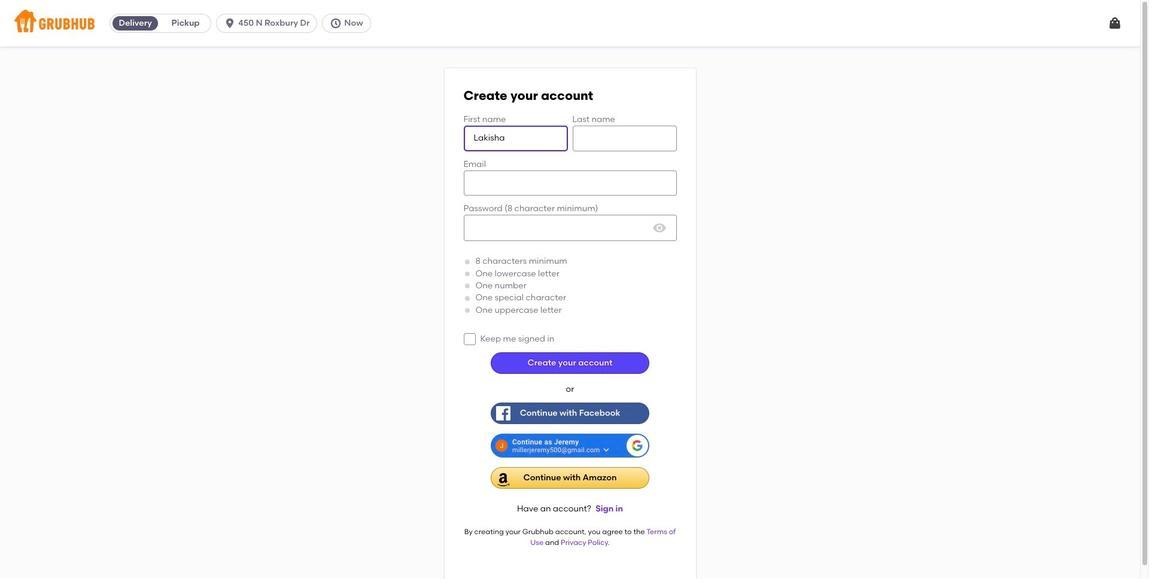 Task type: vqa. For each thing, say whether or not it's contained in the screenshot.
Main Navigation navigation
yes



Task type: describe. For each thing, give the bounding box(es) containing it.
svg image inside main navigation navigation
[[1108, 16, 1123, 31]]

0 horizontal spatial svg image
[[224, 17, 236, 29]]

1 vertical spatial svg image
[[466, 336, 473, 343]]



Task type: locate. For each thing, give the bounding box(es) containing it.
0 horizontal spatial svg image
[[466, 336, 473, 343]]

main navigation navigation
[[0, 0, 1141, 47]]

0 vertical spatial svg image
[[1108, 16, 1123, 31]]

svg image
[[1108, 16, 1123, 31], [466, 336, 473, 343]]

svg image
[[224, 17, 236, 29], [330, 17, 342, 29], [652, 221, 667, 236]]

None text field
[[464, 126, 568, 151], [573, 126, 677, 151], [464, 126, 568, 151], [573, 126, 677, 151]]

1 horizontal spatial svg image
[[1108, 16, 1123, 31]]

None password field
[[464, 215, 677, 242]]

1 horizontal spatial svg image
[[330, 17, 342, 29]]

2 horizontal spatial svg image
[[652, 221, 667, 236]]

None email field
[[464, 171, 677, 196]]



